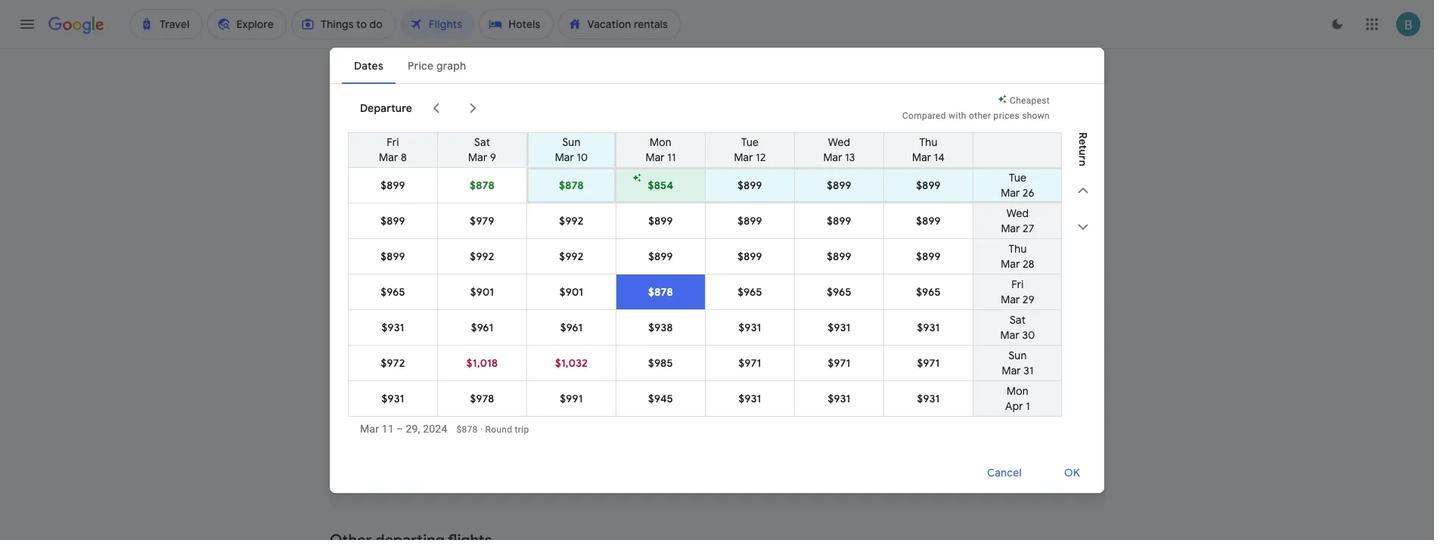 Task type: locate. For each thing, give the bounding box(es) containing it.
0 horizontal spatial 29
[[625, 325, 639, 341]]

cdg inside '29 hr 55 min nrt – cdg'
[[648, 344, 667, 354]]

fees
[[659, 287, 677, 297], [839, 287, 858, 297]]

1 horizontal spatial sat
[[1010, 313, 1026, 327]]

sun up the '31'
[[1009, 349, 1027, 362]]

$992
[[560, 214, 584, 227], [470, 249, 495, 263], [560, 249, 584, 263]]

$1,646 round trip
[[1003, 382, 1044, 412]]

1 horizontal spatial thu
[[1009, 242, 1027, 255]]

prices left the are
[[384, 472, 418, 487]]

$901 button left taxes at left bottom
[[528, 274, 616, 309]]

swap origin and destination. image
[[562, 115, 580, 133]]

price
[[644, 157, 669, 170], [1032, 219, 1058, 233]]

$978 button
[[438, 381, 527, 416]]

best departing flights
[[330, 263, 482, 282]]

1 horizontal spatial $901 button
[[528, 274, 616, 309]]

scroll right image
[[464, 99, 482, 117]]

co up avg emissions
[[869, 325, 888, 341]]

11 – 29, up flights
[[466, 221, 499, 234]]

price right on
[[405, 287, 426, 297]]

sat
[[475, 135, 490, 149], [1010, 313, 1026, 327]]

2 $901 from the left
[[560, 285, 584, 299]]

2 vertical spatial min
[[672, 382, 692, 397]]

12 right times
[[756, 150, 766, 164]]

29 up nrt
[[625, 325, 639, 341]]

mar 11 – 29, 2024
[[443, 221, 528, 234], [360, 423, 448, 435]]

0 horizontal spatial 12
[[724, 344, 734, 354]]

fri up filters
[[387, 135, 399, 149]]

charges
[[767, 287, 800, 297]]

all
[[359, 157, 371, 170]]

$991
[[560, 392, 583, 405]]

1 horizontal spatial wed
[[1007, 206, 1030, 220]]

hr inside 14 hr 30 min – cdg
[[640, 382, 652, 397]]

$878 button down 10
[[529, 169, 615, 201]]

$1,032 button
[[528, 345, 616, 380]]

$965 for second $965 button from right
[[827, 285, 852, 299]]

1 vertical spatial tue
[[1010, 171, 1027, 184]]

round for $1,160
[[1003, 344, 1027, 355]]

0 vertical spatial sun
[[563, 135, 581, 149]]

sat inside the tue mar 26 wed mar 27 thu mar 28 fri mar 29 sat mar 30 sun mar 31 mon apr 1
[[1010, 313, 1026, 327]]

14 inside thu mar 14
[[935, 150, 945, 164]]

$899 button up the optional
[[706, 239, 795, 274]]

$961 button up $1,018 button
[[438, 310, 527, 345]]

other
[[970, 110, 992, 121]]

0 horizontal spatial 11 – 29,
[[382, 423, 420, 435]]

fees right bag
[[839, 287, 858, 297]]

hr left 55
[[642, 325, 653, 341]]

14
[[935, 150, 945, 164], [625, 382, 637, 397]]

sun inside sun mar 10
[[563, 135, 581, 149]]

date grid
[[927, 219, 974, 233]]

$965
[[381, 285, 405, 299], [738, 285, 763, 299], [827, 285, 852, 299], [917, 285, 941, 299]]

1 horizontal spatial $901
[[560, 285, 584, 299]]

$965 left may
[[827, 285, 852, 299]]

tue inside the tue mar 26 wed mar 27 thu mar 28 fri mar 29 sat mar 30 sun mar 31 mon apr 1
[[1010, 171, 1027, 184]]

$961 down include
[[561, 321, 583, 334]]

tue inside tue mar 12
[[742, 135, 759, 149]]

0 horizontal spatial prices
[[384, 472, 418, 487]]

$985
[[649, 356, 673, 370]]

emissions down 2
[[848, 401, 891, 412]]

tue for 26
[[1010, 171, 1027, 184]]

0 horizontal spatial thu
[[920, 135, 938, 149]]

$938
[[649, 321, 673, 334]]

12 down 1 stop flight. element
[[724, 344, 734, 354]]

11 – 29,
[[466, 221, 499, 234], [382, 423, 420, 435]]

1 horizontal spatial prices
[[994, 110, 1020, 121]]

with
[[949, 110, 967, 121]]

$1,018
[[467, 356, 498, 370]]

1 horizontal spatial $971 button
[[795, 345, 884, 380]]

price graph button
[[993, 213, 1102, 240]]

kg for 717
[[850, 382, 864, 397]]

round down $1,646
[[1003, 401, 1027, 412]]

min down $985 button
[[672, 382, 692, 397]]

1 vertical spatial sun
[[1009, 349, 1027, 362]]

1 $965 from the left
[[381, 285, 405, 299]]

co right 717
[[866, 382, 885, 397]]

0 vertical spatial 2024
[[502, 221, 528, 234]]

1 horizontal spatial $961
[[561, 321, 583, 334]]

1 vertical spatial kg
[[850, 382, 864, 397]]

1646 US dollars text field
[[1007, 382, 1044, 397]]

$901 button up 6:30 pm text field
[[438, 274, 527, 309]]

thu up 'connecting airports' popup button
[[920, 135, 938, 149]]

0 horizontal spatial sat
[[475, 135, 490, 149]]

times
[[710, 157, 740, 170]]

0 vertical spatial 14
[[935, 150, 945, 164]]

1 vertical spatial 29
[[625, 325, 639, 341]]

None search field
[[330, 70, 1105, 201]]

wed up "13"
[[829, 135, 851, 149]]

29 left sort
[[1023, 293, 1035, 306]]

total duration 29 hr 55 min. element
[[625, 325, 724, 343]]

0 vertical spatial fri
[[387, 135, 399, 149]]

ranked
[[330, 287, 361, 297]]

0 horizontal spatial fri
[[387, 135, 399, 149]]

min inside 14 hr 30 min – cdg
[[672, 382, 692, 397]]

kg inside 717 kg co 2 -6% emissions
[[850, 382, 864, 397]]

$931 down 50
[[739, 392, 762, 405]]

0 vertical spatial thu
[[920, 135, 938, 149]]

$901 left required
[[560, 285, 584, 299]]

mar inside wed mar 13
[[824, 150, 843, 164]]

round for $1,646
[[1003, 401, 1027, 412]]

$899 button down times popup button
[[706, 203, 795, 238]]

0 vertical spatial co
[[869, 325, 888, 341]]

price
[[405, 287, 426, 297], [992, 474, 1018, 487]]

1 horizontal spatial mon
[[1007, 384, 1029, 398]]

1 right apr
[[1027, 399, 1031, 413]]

price inside popup button
[[644, 157, 669, 170]]

$965 down departing
[[381, 285, 405, 299]]

$971
[[739, 356, 762, 370], [828, 356, 851, 370], [918, 356, 940, 370]]

round inside $1,646 round trip
[[1003, 401, 1027, 412]]

price inside button
[[1032, 219, 1058, 233]]

0 horizontal spatial $961 button
[[438, 310, 527, 345]]

cdg down total duration 14 hr 30 min. element
[[651, 400, 670, 411]]

prices for prices are currently
[[384, 472, 418, 487]]

best departing flights main content
[[330, 213, 1105, 540]]

tue for 12
[[742, 135, 759, 149]]

hr left 50
[[737, 344, 745, 354]]

1 vertical spatial thu
[[1009, 242, 1027, 255]]

$901 down flights
[[471, 285, 494, 299]]

30 down $985 button
[[655, 382, 669, 397]]

trip down $1,160 text field
[[1029, 344, 1044, 355]]

trip right round
[[515, 424, 529, 435]]

0 vertical spatial tue
[[742, 135, 759, 149]]

2 $961 from the left
[[561, 321, 583, 334]]

mar 11 – 29, 2024 up flights
[[443, 221, 528, 234]]

view
[[965, 474, 989, 487]]

1 horizontal spatial 14
[[935, 150, 945, 164]]

$965 for second $965 button from the left
[[738, 285, 763, 299]]

31
[[1024, 364, 1034, 377]]

min for 30
[[672, 382, 692, 397]]

$901
[[471, 285, 494, 299], [560, 285, 584, 299]]

0 horizontal spatial $901
[[471, 285, 494, 299]]

2 horizontal spatial $878 button
[[617, 274, 705, 309]]

thu up 28
[[1009, 242, 1027, 255]]

1 vertical spatial prices
[[386, 221, 418, 234]]

30 inside 14 hr 30 min – cdg
[[655, 382, 669, 397]]

mon
[[650, 135, 672, 149], [1007, 384, 1029, 398]]

0 vertical spatial min
[[673, 325, 693, 341]]

2 $901 button from the left
[[528, 274, 616, 309]]

stops button
[[421, 151, 484, 176]]

1 horizontal spatial fri
[[1012, 277, 1024, 291]]

min right 55
[[673, 325, 693, 341]]

1 horizontal spatial sun
[[1009, 349, 1027, 362]]

1 horizontal spatial tue
[[1010, 171, 1027, 184]]

14 right "connecting"
[[935, 150, 945, 164]]

emissions down 784 kg co
[[848, 344, 892, 354]]

kg up avg emissions
[[853, 325, 866, 341]]

0 vertical spatial trip
[[1029, 344, 1044, 355]]

optional
[[728, 287, 764, 297]]

$899 button down 8
[[349, 168, 437, 202]]

1 vertical spatial min
[[761, 344, 777, 354]]

0 vertical spatial –
[[642, 344, 648, 354]]

price up $854
[[644, 157, 669, 170]]

0 vertical spatial kg
[[853, 325, 866, 341]]

$899 button down $854 button
[[617, 203, 705, 238]]

$899 button up +
[[617, 239, 705, 274]]

0 horizontal spatial 2024
[[423, 423, 448, 435]]

4 $965 button from the left
[[885, 274, 973, 309]]

$899 button down "13"
[[795, 169, 884, 201]]

0 vertical spatial hr
[[642, 325, 653, 341]]

korean air
[[400, 344, 445, 354]]

1 horizontal spatial 12
[[756, 150, 766, 164]]

$938 button
[[617, 310, 705, 345]]

0 vertical spatial 30
[[1023, 328, 1036, 342]]

0 horizontal spatial $961
[[471, 321, 494, 334]]

1 horizontal spatial price
[[1032, 219, 1058, 233]]

airlines
[[500, 157, 537, 170]]

leaves narita international airport at 8:35 pm on monday, march 11 and arrives at paris charles de gaulle airport at 6:30 pm on tuesday, march 12. element
[[400, 325, 509, 341]]

fri inside the tue mar 26 wed mar 27 thu mar 28 fri mar 29 sat mar 30 sun mar 31 mon apr 1
[[1012, 277, 1024, 291]]

and left bag
[[803, 287, 819, 297]]

1 vertical spatial round
[[1003, 401, 1027, 412]]

2 horizontal spatial $971 button
[[885, 345, 973, 380]]

track prices from tokyo to paris departing 2024-03-11 and returning 2024-03-29 image
[[535, 221, 562, 231]]

mar 11 – 29, 2024 down jal
[[360, 423, 448, 435]]

0 horizontal spatial mon
[[650, 135, 672, 149]]

1 round from the top
[[1003, 344, 1027, 355]]

Departure text field
[[860, 104, 929, 145]]

$965 for fourth $965 button
[[917, 285, 941, 299]]

1 horizontal spatial prices
[[526, 287, 553, 297]]

mon up apr
[[1007, 384, 1029, 398]]

$992 button down 'bags'
[[528, 203, 616, 238]]

co for 784 kg co
[[869, 325, 888, 341]]

jal
[[400, 400, 417, 411]]

mar inside fri mar 8
[[379, 150, 398, 164]]

Departure time: 8:35 PM. text field
[[400, 325, 444, 341]]

wed mar 13
[[824, 135, 856, 164]]

$931 right 2
[[918, 392, 940, 405]]

1 vertical spatial –
[[645, 400, 651, 411]]

2 horizontal spatial $971
[[918, 356, 940, 370]]

2 emissions from the top
[[848, 401, 891, 412]]

26
[[1023, 186, 1035, 199]]

– inside 14 hr 30 min – cdg
[[645, 400, 651, 411]]

Arrival time: 2:55 PM. text field
[[458, 382, 501, 397]]

track prices
[[356, 221, 418, 234]]

find the best price region
[[330, 213, 1105, 252]]

1 horizontal spatial fees
[[839, 287, 858, 297]]

$901 for first $901 button from the left
[[471, 285, 494, 299]]

0 horizontal spatial and
[[429, 287, 444, 297]]

29
[[1023, 293, 1035, 306], [625, 325, 639, 341]]

0 vertical spatial 11 – 29,
[[466, 221, 499, 234]]

12 inside tue mar 12
[[756, 150, 766, 164]]

0 horizontal spatial $901 button
[[438, 274, 527, 309]]

29 hr 55 min nrt – cdg
[[625, 325, 693, 354]]

·
[[480, 424, 483, 435]]

878 US dollars text field
[[457, 424, 478, 435]]

0 vertical spatial cdg
[[648, 344, 667, 354]]

total duration 14 hr 30 min. element
[[625, 382, 724, 400]]

1 horizontal spatial 11 – 29,
[[466, 221, 499, 234]]

14 hr 30 min – cdg
[[625, 382, 692, 411]]

14 left $945
[[625, 382, 637, 397]]

$931 left 2
[[828, 392, 851, 405]]

12
[[756, 150, 766, 164], [724, 344, 734, 354]]

1 vertical spatial emissions
[[848, 401, 891, 412]]

0 horizontal spatial $878 button
[[438, 168, 527, 202]]

1 vertical spatial trip
[[1029, 401, 1044, 412]]

$1,018 button
[[438, 345, 527, 380]]

$965 button
[[349, 274, 437, 309], [706, 274, 795, 309], [795, 274, 884, 309], [885, 274, 973, 309]]

1 vertical spatial 14
[[625, 382, 637, 397]]

1 horizontal spatial $961 button
[[528, 310, 616, 345]]

0 horizontal spatial 14
[[625, 382, 637, 397]]

1 vertical spatial cdg
[[651, 400, 670, 411]]

cdg inside 14 hr 30 min – cdg
[[651, 400, 670, 411]]

price right view
[[992, 474, 1018, 487]]

r
[[1077, 155, 1091, 160]]

kg right 717
[[850, 382, 864, 397]]

bags
[[578, 157, 603, 170]]

1 horizontal spatial 30
[[1023, 328, 1036, 342]]

hr inside layover (1 of 1) is a 12 hr 50 min overnight layover at incheon international airport in seoul. element
[[737, 344, 745, 354]]

$899 button down emissions popup button
[[795, 203, 884, 238]]

prices left include
[[526, 287, 553, 297]]

1 vertical spatial co
[[866, 382, 885, 397]]

1 $901 from the left
[[471, 285, 494, 299]]

$901 button
[[438, 274, 527, 309], [528, 274, 616, 309]]

thu inside the tue mar 26 wed mar 27 thu mar 28 fri mar 29 sat mar 30 sun mar 31 mon apr 1
[[1009, 242, 1027, 255]]

price left the graph
[[1032, 219, 1058, 233]]

$971 down passenger
[[918, 356, 940, 370]]

2 $965 from the left
[[738, 285, 763, 299]]

hr inside '29 hr 55 min nrt – cdg'
[[642, 325, 653, 341]]

price button
[[634, 151, 695, 176]]

29 inside '29 hr 55 min nrt – cdg'
[[625, 325, 639, 341]]

$965 right apply.
[[917, 285, 941, 299]]

Return text field
[[988, 104, 1057, 145]]

min for 50
[[761, 344, 777, 354]]

$854 button
[[617, 169, 705, 201]]

1 up scroll right icon
[[464, 77, 470, 89]]

0 horizontal spatial sun
[[563, 135, 581, 149]]

1 vertical spatial fri
[[1012, 277, 1024, 291]]

$972
[[381, 356, 405, 370]]

any dates
[[593, 221, 644, 234]]

$992 up include
[[560, 249, 584, 263]]

none search field containing all filters
[[330, 70, 1105, 201]]

0 vertical spatial emissions
[[848, 344, 892, 354]]

mar inside thu mar 14
[[913, 150, 932, 164]]

0 vertical spatial mar 11 – 29, 2024
[[443, 221, 528, 234]]

11 – 29, inside find the best price region
[[466, 221, 499, 234]]

11 – 29, down jal
[[382, 423, 420, 435]]

-
[[831, 401, 833, 412]]

$899
[[381, 178, 406, 192], [738, 178, 763, 192], [827, 178, 852, 192], [917, 178, 941, 192], [381, 214, 406, 227], [649, 214, 673, 227], [738, 214, 763, 227], [827, 214, 852, 227], [917, 214, 941, 227], [381, 249, 406, 263], [649, 249, 673, 263], [738, 249, 763, 263], [827, 249, 852, 263], [917, 249, 941, 263]]

1 vertical spatial prices
[[384, 472, 418, 487]]

$901 for second $901 button from left
[[560, 285, 584, 299]]

1 horizontal spatial 29
[[1023, 293, 1035, 306]]

min inside '29 hr 55 min nrt – cdg'
[[673, 325, 693, 341]]

$971 button up 717
[[795, 345, 884, 380]]

1 vertical spatial hr
[[737, 344, 745, 354]]

mon inside the tue mar 26 wed mar 27 thu mar 28 fri mar 29 sat mar 30 sun mar 31 mon apr 1
[[1007, 384, 1029, 398]]

0 vertical spatial prices
[[526, 287, 553, 297]]

0 vertical spatial sat
[[475, 135, 490, 149]]

$972 button
[[349, 345, 437, 380]]

$878 button down 9
[[438, 168, 527, 202]]

sun down swap origin and destination. icon on the left top of page
[[563, 135, 581, 149]]

$854
[[648, 178, 674, 192]]

tue up times popup button
[[742, 135, 759, 149]]

co inside 717 kg co 2 -6% emissions
[[866, 382, 885, 397]]

u
[[1077, 149, 1091, 155]]

2024 right $979
[[502, 221, 528, 234]]

2 round from the top
[[1003, 401, 1027, 412]]

round
[[1003, 344, 1027, 355], [1003, 401, 1027, 412]]

$899 button
[[349, 168, 437, 202], [706, 169, 795, 201], [795, 169, 884, 201], [885, 169, 973, 201], [349, 203, 437, 238], [617, 203, 705, 238], [706, 203, 795, 238], [795, 203, 884, 238], [885, 203, 973, 238], [349, 239, 437, 274], [617, 239, 705, 274], [706, 239, 795, 274], [795, 239, 884, 274], [885, 239, 973, 274]]

$971 button up 2
[[885, 345, 973, 380]]

1 vertical spatial sat
[[1010, 313, 1026, 327]]

wed up '27' at top right
[[1007, 206, 1030, 220]]

prices
[[526, 287, 553, 297], [384, 472, 418, 487]]

$965 left charges
[[738, 285, 763, 299]]

1 horizontal spatial $971
[[828, 356, 851, 370]]

4 $965 from the left
[[917, 285, 941, 299]]

sun
[[563, 135, 581, 149], [1009, 349, 1027, 362]]

1 left stop
[[724, 325, 728, 341]]

1 $971 from the left
[[739, 356, 762, 370]]

by:
[[1066, 285, 1081, 298]]

0 horizontal spatial tue
[[742, 135, 759, 149]]

prices right track
[[386, 221, 418, 234]]

1 vertical spatial 12
[[724, 344, 734, 354]]

hr down $985
[[640, 382, 652, 397]]

emissions
[[848, 344, 892, 354], [848, 401, 891, 412]]

$992 button
[[528, 203, 616, 238], [438, 239, 527, 274], [528, 239, 616, 274]]

mon up 11
[[650, 135, 672, 149]]

1 vertical spatial price
[[992, 474, 1018, 487]]

trip inside $1,160 round trip
[[1029, 344, 1044, 355]]

1 vertical spatial mon
[[1007, 384, 1029, 398]]

$991 button
[[528, 381, 616, 416]]

trip inside $1,646 round trip
[[1029, 401, 1044, 412]]

mar 11 – 29, 2024 inside find the best price region
[[443, 221, 528, 234]]

3 $965 from the left
[[827, 285, 852, 299]]

dates
[[616, 221, 644, 234]]

1 fees from the left
[[659, 287, 677, 297]]

1 vertical spatial wed
[[1007, 206, 1030, 220]]

0 horizontal spatial wed
[[829, 135, 851, 149]]

sat inside sat mar 9
[[475, 135, 490, 149]]

0 horizontal spatial fees
[[659, 287, 677, 297]]

1 vertical spatial price
[[1032, 219, 1058, 233]]

$899 button down thu mar 14
[[885, 169, 973, 201]]

cdg up $985
[[648, 344, 667, 354]]

0 horizontal spatial $971 button
[[706, 345, 795, 380]]

0 vertical spatial price
[[644, 157, 669, 170]]

and down flights
[[429, 287, 444, 297]]

trip
[[1029, 344, 1044, 355], [1029, 401, 1044, 412], [515, 424, 529, 435]]

30 up the '31'
[[1023, 328, 1036, 342]]

nonstop flight. element
[[724, 382, 771, 400]]

tue up 26
[[1010, 171, 1027, 184]]

1 horizontal spatial and
[[803, 287, 819, 297]]

$979
[[470, 214, 495, 227]]

2024 left $878 text field
[[423, 423, 448, 435]]

$971 down 50
[[739, 356, 762, 370]]

prices right other
[[994, 110, 1020, 121]]

mar inside 'mon mar 11'
[[646, 150, 665, 164]]

0 vertical spatial round
[[1003, 344, 1027, 355]]

$878 button
[[438, 168, 527, 202], [529, 169, 615, 201], [617, 274, 705, 309]]

fri down 28
[[1012, 277, 1024, 291]]

date
[[927, 219, 951, 233]]

round inside $1,160 round trip
[[1003, 344, 1027, 355]]

0 horizontal spatial 30
[[655, 382, 669, 397]]

1 vertical spatial 2024
[[423, 423, 448, 435]]



Task type: describe. For each thing, give the bounding box(es) containing it.
hr for 55
[[642, 325, 653, 341]]

$899 button down 'connecting airports' popup button
[[885, 203, 973, 238]]

hr for 30
[[640, 382, 652, 397]]

emissions button
[[772, 151, 856, 176]]

filters
[[374, 157, 403, 170]]

include
[[555, 287, 586, 297]]

assistance
[[955, 287, 1001, 297]]

$965 for 4th $965 button from right
[[381, 285, 405, 299]]

14 inside 14 hr 30 min – cdg
[[625, 382, 637, 397]]

1 inside the tue mar 26 wed mar 27 thu mar 28 fri mar 29 sat mar 30 sun mar 31 mon apr 1
[[1027, 399, 1031, 413]]

prices for prices include required taxes + fees for 1 adult. optional charges and bag fees may apply. passenger assistance
[[526, 287, 553, 297]]

avg emissions
[[830, 344, 892, 354]]

1 $961 button from the left
[[438, 310, 527, 345]]

13
[[846, 150, 856, 164]]

717 kg co 2 -6% emissions
[[830, 382, 891, 412]]

784 kg co
[[830, 325, 888, 341]]

scroll left image
[[428, 99, 446, 117]]

1 and from the left
[[429, 287, 444, 297]]

korean
[[400, 344, 430, 354]]

history
[[1020, 474, 1056, 487]]

12 inside best departing flights "main content"
[[724, 344, 734, 354]]

3 $971 from the left
[[918, 356, 940, 370]]

1 horizontal spatial price
[[992, 474, 1018, 487]]

nrt
[[625, 344, 642, 354]]

3 $965 button from the left
[[795, 274, 884, 309]]

2 $971 button from the left
[[795, 345, 884, 380]]

required
[[588, 287, 623, 297]]

sat mar 9
[[469, 135, 496, 164]]

$931 up korean
[[382, 321, 405, 334]]

– inside '29 hr 55 min nrt – cdg'
[[642, 344, 648, 354]]

trip for $1,646
[[1029, 401, 1044, 412]]

cancel button
[[969, 455, 1041, 491]]

$992 left any
[[560, 214, 584, 227]]

$931 up 50
[[739, 321, 762, 334]]

30 inside the tue mar 26 wed mar 27 thu mar 28 fri mar 29 sat mar 30 sun mar 31 mon apr 1
[[1023, 328, 1036, 342]]

$899 button up departing
[[349, 203, 437, 238]]

prices are currently
[[384, 472, 494, 487]]

currently
[[442, 472, 491, 487]]

mar inside sat mar 9
[[469, 150, 488, 164]]

$878 right taxes at left bottom
[[649, 285, 674, 299]]

price for price graph
[[1032, 219, 1058, 233]]

8
[[401, 150, 407, 164]]

based
[[364, 287, 390, 297]]

leaves haneda airport at 8:25 am on monday, march 11 and arrives at paris charles de gaulle airport at 2:55 pm on monday, march 11. element
[[400, 382, 501, 397]]

3 $971 button from the left
[[885, 345, 973, 380]]

price for price
[[644, 157, 669, 170]]

mon inside 'mon mar 11'
[[650, 135, 672, 149]]

layover (1 of 1) is a 12 hr 50 min overnight layover at incheon international airport in seoul. element
[[724, 343, 822, 355]]

any
[[593, 221, 613, 234]]

graph
[[1060, 219, 1090, 233]]

2024 inside find the best price region
[[502, 221, 528, 234]]

trip for $1,160
[[1029, 344, 1044, 355]]

1 $971 button from the left
[[706, 345, 795, 380]]

fri inside fri mar 8
[[387, 135, 399, 149]]

passenger assistance button
[[908, 287, 1001, 297]]

emissions inside 717 kg co 2 -6% emissions
[[848, 401, 891, 412]]

sun mar 10
[[555, 135, 588, 164]]

$899 button up bag fees "button"
[[795, 239, 884, 274]]

compared with other prices shown
[[903, 110, 1050, 121]]

2 $971 from the left
[[828, 356, 851, 370]]

passenger
[[908, 287, 953, 297]]

1 vertical spatial mar 11 – 29, 2024
[[360, 423, 448, 435]]

bag fees button
[[821, 287, 858, 297]]

nonstop
[[724, 382, 771, 397]]

thu mar 14
[[913, 135, 945, 164]]

$992 button up include
[[528, 239, 616, 274]]

$878 left ·
[[457, 424, 478, 435]]

t
[[1077, 145, 1091, 149]]

departure
[[360, 101, 412, 115]]

icn
[[779, 344, 795, 354]]

duration
[[1014, 157, 1057, 170]]

wed inside wed mar 13
[[829, 135, 851, 149]]

55
[[656, 325, 670, 341]]

6:30 pm
[[457, 325, 502, 341]]

prices inside find the best price region
[[386, 221, 418, 234]]

mar inside sun mar 10
[[555, 150, 574, 164]]

2 $961 button from the left
[[528, 310, 616, 345]]

price graph
[[1032, 219, 1090, 233]]

$985 button
[[617, 345, 705, 380]]

$979 button
[[438, 203, 527, 238]]

avg
[[830, 344, 846, 354]]

view price history
[[965, 474, 1056, 487]]

0 vertical spatial prices
[[994, 110, 1020, 121]]

$878 down 9
[[470, 178, 495, 192]]

on
[[392, 287, 403, 297]]

1160 US dollars text field
[[1009, 325, 1044, 341]]

$899 button down the date
[[885, 239, 973, 274]]

$1,160 round trip
[[1003, 325, 1044, 355]]

ranked based on price and convenience
[[330, 287, 500, 297]]

$878 down 'bags'
[[559, 178, 584, 192]]

compared
[[903, 110, 947, 121]]

6%
[[833, 401, 845, 412]]

$899 button down track prices
[[349, 239, 437, 274]]

scroll down image
[[1075, 218, 1093, 236]]

Arrival time: 6:30 PM on  Tuesday, March 12. text field
[[457, 325, 509, 341]]

sort by: button
[[1036, 278, 1105, 305]]

may
[[860, 287, 878, 297]]

50
[[748, 344, 759, 354]]

28
[[1023, 257, 1035, 271]]

hr for 50
[[737, 344, 745, 354]]

Departure time: 8:25 AM. text field
[[400, 382, 445, 397]]

shown
[[1023, 110, 1050, 121]]

$931 up avg
[[828, 321, 851, 334]]

$931 down passenger
[[918, 321, 940, 334]]

adult.
[[702, 287, 726, 297]]

1 emissions from the top
[[848, 344, 892, 354]]

$931 down $972
[[382, 392, 405, 405]]

thu inside thu mar 14
[[920, 135, 938, 149]]

stop
[[731, 325, 756, 341]]

times button
[[701, 151, 766, 176]]

departing
[[365, 263, 434, 282]]

$992 button down $979
[[438, 239, 527, 274]]

1 $901 button from the left
[[438, 274, 527, 309]]

best
[[330, 263, 361, 282]]

apply.
[[880, 287, 905, 297]]

$899 button down tue mar 12
[[706, 169, 795, 201]]

8:25 am
[[400, 382, 445, 397]]

1 inside popup button
[[464, 77, 470, 89]]

taxes
[[626, 287, 649, 297]]

co for 717 kg co 2 -6% emissions
[[866, 382, 885, 397]]

$992 up flights
[[470, 249, 495, 263]]

$1,160
[[1009, 325, 1044, 341]]

scroll up image
[[1075, 181, 1093, 199]]

airports
[[933, 157, 973, 170]]

n
[[1077, 160, 1091, 166]]

1 stop
[[724, 325, 756, 341]]

2 $965 button from the left
[[706, 274, 795, 309]]

1 stop flight. element
[[724, 325, 756, 343]]

1 right for
[[694, 287, 699, 297]]

8:35 pm
[[400, 325, 444, 341]]

wed inside the tue mar 26 wed mar 27 thu mar 28 fri mar 29 sat mar 30 sun mar 31 mon apr 1
[[1007, 206, 1030, 220]]

11
[[668, 150, 676, 164]]

2
[[885, 387, 891, 400]]

are
[[421, 472, 439, 487]]

1 vertical spatial 11 – 29,
[[382, 423, 420, 435]]

connecting
[[871, 157, 930, 170]]

ok button
[[1047, 455, 1099, 491]]

1 horizontal spatial $878 button
[[529, 169, 615, 201]]

round
[[486, 424, 513, 435]]

29 inside the tue mar 26 wed mar 27 thu mar 28 fri mar 29 sat mar 30 sun mar 31 mon apr 1
[[1023, 293, 1035, 306]]

stops
[[430, 157, 459, 170]]

1 button
[[437, 70, 498, 97]]

min for 55
[[673, 325, 693, 341]]

2 vertical spatial trip
[[515, 424, 529, 435]]

1 $961 from the left
[[471, 321, 494, 334]]

r e t u r n
[[1077, 132, 1091, 166]]

0 vertical spatial price
[[405, 287, 426, 297]]

kg for 784
[[853, 325, 866, 341]]

2 fees from the left
[[839, 287, 858, 297]]

1 $965 button from the left
[[349, 274, 437, 309]]

mar inside tue mar 12
[[734, 150, 754, 164]]

air
[[433, 344, 445, 354]]

duration button
[[1005, 151, 1083, 176]]

27
[[1023, 221, 1035, 235]]

+
[[651, 287, 656, 297]]

all filters
[[359, 157, 403, 170]]

9
[[490, 150, 496, 164]]

2:55 pm
[[458, 382, 501, 397]]

for
[[680, 287, 692, 297]]

track
[[356, 221, 383, 234]]

2 and from the left
[[803, 287, 819, 297]]

sun inside the tue mar 26 wed mar 27 thu mar 28 fri mar 29 sat mar 30 sun mar 31 mon apr 1
[[1009, 349, 1027, 362]]

bags button
[[569, 151, 628, 176]]

mar inside find the best price region
[[443, 221, 463, 234]]

mon mar 11
[[646, 135, 676, 164]]

r
[[1077, 132, 1091, 139]]



Task type: vqa. For each thing, say whether or not it's contained in the screenshot.
FRI MAR 8
yes



